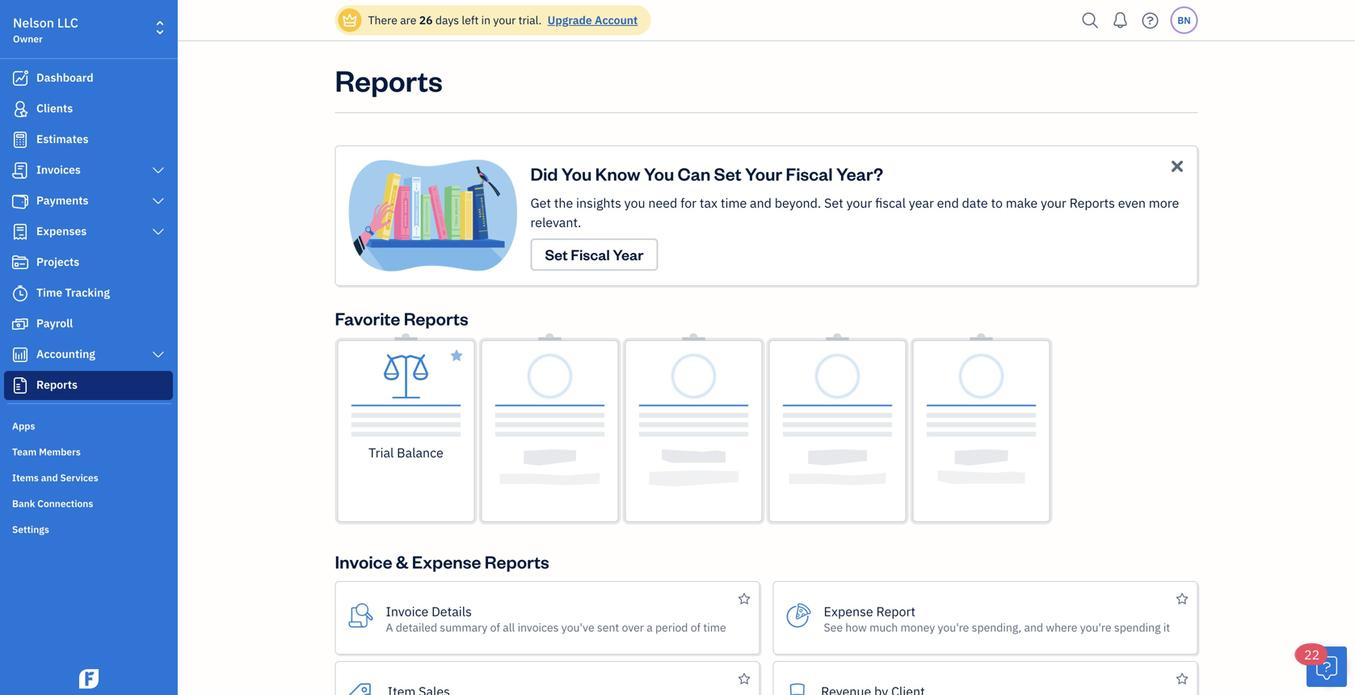 Task type: locate. For each thing, give the bounding box(es) containing it.
time inside invoice details a detailed summary of all invoices you've sent over a period of time
[[703, 620, 726, 635]]

1 horizontal spatial fiscal
[[786, 162, 833, 185]]

2 horizontal spatial and
[[1024, 620, 1043, 635]]

search image
[[1078, 8, 1104, 33]]

1 vertical spatial and
[[41, 471, 58, 484]]

reports
[[335, 61, 443, 99], [1070, 194, 1115, 211], [404, 307, 468, 330], [36, 377, 78, 392], [485, 550, 549, 573]]

time right tax
[[721, 194, 747, 211]]

set right can
[[714, 162, 742, 185]]

0 vertical spatial expense
[[412, 550, 481, 573]]

fiscal inside button
[[571, 245, 610, 264]]

where
[[1046, 620, 1078, 635]]

invoices
[[518, 620, 559, 635]]

you
[[562, 162, 592, 185], [644, 162, 674, 185]]

1 vertical spatial set
[[824, 194, 844, 211]]

bank connections link
[[4, 491, 173, 515]]

invoice left & at the bottom left of page
[[335, 550, 392, 573]]

sent
[[597, 620, 619, 635]]

owner
[[13, 32, 43, 45]]

crown image
[[341, 12, 358, 29]]

payments
[[36, 193, 89, 208]]

1 vertical spatial chevron large down image
[[151, 348, 166, 361]]

fiscal up beyond. at the top
[[786, 162, 833, 185]]

chevron large down image down the payments link
[[151, 225, 166, 238]]

1 you from the left
[[562, 162, 592, 185]]

chevron large down image down payroll link at the top left of the page
[[151, 348, 166, 361]]

22
[[1304, 646, 1320, 663]]

1 vertical spatial expense
[[824, 603, 873, 620]]

1 horizontal spatial you
[[644, 162, 674, 185]]

upgrade
[[548, 13, 592, 27]]

payroll link
[[4, 310, 173, 339]]

1 horizontal spatial of
[[691, 620, 701, 635]]

invoice
[[335, 550, 392, 573], [386, 603, 429, 620]]

chevron large down image for invoices
[[151, 164, 166, 177]]

2 horizontal spatial set
[[824, 194, 844, 211]]

team members link
[[4, 439, 173, 463]]

2 chevron large down image from the top
[[151, 195, 166, 208]]

report
[[876, 603, 916, 620]]

nelson
[[13, 14, 54, 31]]

chevron large down image
[[151, 225, 166, 238], [151, 348, 166, 361]]

1 horizontal spatial and
[[750, 194, 772, 211]]

dashboard link
[[4, 64, 173, 93]]

2 you're from the left
[[1080, 620, 1112, 635]]

set fiscal year
[[545, 245, 644, 264]]

and
[[750, 194, 772, 211], [41, 471, 58, 484], [1024, 620, 1043, 635]]

fiscal
[[786, 162, 833, 185], [571, 245, 610, 264]]

tracking
[[65, 285, 110, 300]]

update favorite status for item sales image
[[738, 669, 750, 689]]

chevron large down image inside the payments link
[[151, 195, 166, 208]]

expense right & at the bottom left of page
[[412, 550, 481, 573]]

items and services link
[[4, 465, 173, 489]]

you up the at the top left
[[562, 162, 592, 185]]

there are 26 days left in your trial. upgrade account
[[368, 13, 638, 27]]

of right period
[[691, 620, 701, 635]]

1 horizontal spatial your
[[847, 194, 872, 211]]

over
[[622, 620, 644, 635]]

22 button
[[1296, 644, 1347, 687]]

time right period
[[703, 620, 726, 635]]

star image
[[451, 346, 463, 366]]

money image
[[11, 316, 30, 332]]

spending,
[[972, 620, 1022, 635]]

settings link
[[4, 516, 173, 541]]

of left all
[[490, 620, 500, 635]]

and right items
[[41, 471, 58, 484]]

0 vertical spatial and
[[750, 194, 772, 211]]

1 vertical spatial chevron large down image
[[151, 195, 166, 208]]

days
[[435, 13, 459, 27]]

timer image
[[11, 285, 30, 301]]

chevron large down image for accounting
[[151, 348, 166, 361]]

2 vertical spatial and
[[1024, 620, 1043, 635]]

2 horizontal spatial your
[[1041, 194, 1067, 211]]

&
[[396, 550, 409, 573]]

reports inside get the insights you need for tax time and beyond. set your fiscal year end date to make your reports even more relevant.
[[1070, 194, 1115, 211]]

0 vertical spatial set
[[714, 162, 742, 185]]

expense
[[412, 550, 481, 573], [824, 603, 873, 620]]

year?
[[836, 162, 883, 185]]

and inside get the insights you need for tax time and beyond. set your fiscal year end date to make your reports even more relevant.
[[750, 194, 772, 211]]

0 horizontal spatial and
[[41, 471, 58, 484]]

26
[[419, 13, 433, 27]]

0 horizontal spatial expense
[[412, 550, 481, 573]]

your right in
[[493, 13, 516, 27]]

time inside get the insights you need for tax time and beyond. set your fiscal year end date to make your reports even more relevant.
[[721, 194, 747, 211]]

set inside get the insights you need for tax time and beyond. set your fiscal year end date to make your reports even more relevant.
[[824, 194, 844, 211]]

1 chevron large down image from the top
[[151, 164, 166, 177]]

reports up star image
[[404, 307, 468, 330]]

0 horizontal spatial fiscal
[[571, 245, 610, 264]]

invoices
[[36, 162, 81, 177]]

0 vertical spatial chevron large down image
[[151, 164, 166, 177]]

trial
[[369, 444, 394, 461]]

chevron large down image inside the expenses link
[[151, 225, 166, 238]]

1 vertical spatial time
[[703, 620, 726, 635]]

invoice details a detailed summary of all invoices you've sent over a period of time
[[386, 603, 726, 635]]

your
[[745, 162, 782, 185]]

fiscal left the year
[[571, 245, 610, 264]]

trial balance
[[369, 444, 444, 461]]

there
[[368, 13, 398, 27]]

reports down accounting
[[36, 377, 78, 392]]

accounting link
[[4, 340, 173, 369]]

make
[[1006, 194, 1038, 211]]

team
[[12, 445, 37, 458]]

0 vertical spatial chevron large down image
[[151, 225, 166, 238]]

1 vertical spatial fiscal
[[571, 245, 610, 264]]

you up need
[[644, 162, 674, 185]]

dashboard
[[36, 70, 93, 85]]

upgrade account link
[[544, 13, 638, 27]]

and left where
[[1024, 620, 1043, 635]]

bank connections
[[12, 497, 93, 510]]

more
[[1149, 194, 1179, 211]]

you're right where
[[1080, 620, 1112, 635]]

you're right money on the right of page
[[938, 620, 969, 635]]

and down your
[[750, 194, 772, 211]]

your down year?
[[847, 194, 872, 211]]

services
[[60, 471, 98, 484]]

year
[[909, 194, 934, 211]]

end
[[937, 194, 959, 211]]

reports link
[[4, 371, 173, 400]]

set down "relevant."
[[545, 245, 568, 264]]

2 you from the left
[[644, 162, 674, 185]]

invoice left details
[[386, 603, 429, 620]]

0 horizontal spatial of
[[490, 620, 500, 635]]

expense left report
[[824, 603, 873, 620]]

1 vertical spatial invoice
[[386, 603, 429, 620]]

nelson llc owner
[[13, 14, 78, 45]]

0 horizontal spatial you
[[562, 162, 592, 185]]

1 chevron large down image from the top
[[151, 225, 166, 238]]

and inside expense report see how much money you're spending, and where you're spending it
[[1024, 620, 1043, 635]]

go to help image
[[1137, 8, 1163, 33]]

time
[[721, 194, 747, 211], [703, 620, 726, 635]]

details
[[432, 603, 472, 620]]

you're
[[938, 620, 969, 635], [1080, 620, 1112, 635]]

0 horizontal spatial you're
[[938, 620, 969, 635]]

in
[[481, 13, 491, 27]]

items and services
[[12, 471, 98, 484]]

1 horizontal spatial expense
[[824, 603, 873, 620]]

set right beyond. at the top
[[824, 194, 844, 211]]

bn
[[1178, 14, 1191, 27]]

all
[[503, 620, 515, 635]]

chevron large down image
[[151, 164, 166, 177], [151, 195, 166, 208]]

time
[[36, 285, 62, 300]]

invoice inside invoice details a detailed summary of all invoices you've sent over a period of time
[[386, 603, 429, 620]]

the
[[554, 194, 573, 211]]

0 vertical spatial invoice
[[335, 550, 392, 573]]

your
[[493, 13, 516, 27], [847, 194, 872, 211], [1041, 194, 1067, 211]]

1 horizontal spatial you're
[[1080, 620, 1112, 635]]

2 vertical spatial set
[[545, 245, 568, 264]]

reports left even
[[1070, 194, 1115, 211]]

invoice image
[[11, 162, 30, 179]]

update favorite status for expense report image
[[1176, 589, 1188, 609]]

chevron large down image up the payments link
[[151, 164, 166, 177]]

0 horizontal spatial set
[[545, 245, 568, 264]]

2 chevron large down image from the top
[[151, 348, 166, 361]]

0 vertical spatial fiscal
[[786, 162, 833, 185]]

llc
[[57, 14, 78, 31]]

your right make
[[1041, 194, 1067, 211]]

for
[[681, 194, 697, 211]]

chevron large down image up the expenses link
[[151, 195, 166, 208]]

0 vertical spatial time
[[721, 194, 747, 211]]



Task type: describe. For each thing, give the bounding box(es) containing it.
time tracking
[[36, 285, 110, 300]]

apps link
[[4, 413, 173, 437]]

period
[[655, 620, 688, 635]]

left
[[462, 13, 479, 27]]

money
[[901, 620, 935, 635]]

spending
[[1114, 620, 1161, 635]]

account
[[595, 13, 638, 27]]

members
[[39, 445, 81, 458]]

insights
[[576, 194, 621, 211]]

how
[[846, 620, 867, 635]]

date
[[962, 194, 988, 211]]

even
[[1118, 194, 1146, 211]]

estimate image
[[11, 132, 30, 148]]

notifications image
[[1108, 4, 1133, 36]]

set fiscal year button
[[531, 238, 658, 271]]

know
[[595, 162, 640, 185]]

expense image
[[11, 224, 30, 240]]

2 of from the left
[[691, 620, 701, 635]]

1 horizontal spatial set
[[714, 162, 742, 185]]

to
[[991, 194, 1003, 211]]

settings
[[12, 523, 49, 536]]

did
[[531, 162, 558, 185]]

main element
[[0, 0, 218, 695]]

expense inside expense report see how much money you're spending, and where you're spending it
[[824, 603, 873, 620]]

reports up all
[[485, 550, 549, 573]]

summary
[[440, 620, 488, 635]]

get
[[531, 194, 551, 211]]

favorite reports
[[335, 307, 468, 330]]

1 of from the left
[[490, 620, 500, 635]]

report image
[[11, 377, 30, 394]]

close image
[[1168, 157, 1187, 175]]

apps
[[12, 419, 35, 432]]

expenses
[[36, 223, 87, 238]]

reports down there
[[335, 61, 443, 99]]

projects link
[[4, 248, 173, 277]]

client image
[[11, 101, 30, 117]]

connections
[[37, 497, 93, 510]]

payroll
[[36, 316, 73, 331]]

time tracking link
[[4, 279, 173, 308]]

invoice for invoice & expense reports
[[335, 550, 392, 573]]

much
[[870, 620, 898, 635]]

payments link
[[4, 187, 173, 216]]

clients link
[[4, 95, 173, 124]]

invoice & expense reports
[[335, 550, 549, 573]]

did you know you can set your fiscal year? image
[[349, 159, 531, 272]]

update favorite status for revenue by client image
[[1176, 669, 1188, 689]]

favorite
[[335, 307, 400, 330]]

a
[[386, 620, 393, 635]]

and inside the main element
[[41, 471, 58, 484]]

chevron large down image for expenses
[[151, 225, 166, 238]]

set inside button
[[545, 245, 568, 264]]

accounting
[[36, 346, 95, 361]]

are
[[400, 13, 417, 27]]

tax
[[700, 194, 718, 211]]

chart image
[[11, 347, 30, 363]]

relevant.
[[531, 214, 581, 231]]

get the insights you need for tax time and beyond. set your fiscal year end date to make your reports even more relevant.
[[531, 194, 1179, 231]]

team members
[[12, 445, 81, 458]]

detailed
[[396, 620, 437, 635]]

year
[[613, 245, 644, 264]]

estimates
[[36, 131, 89, 146]]

items
[[12, 471, 39, 484]]

payment image
[[11, 193, 30, 209]]

update favorite status for invoice details image
[[738, 589, 750, 609]]

fiscal
[[875, 194, 906, 211]]

freshbooks image
[[76, 669, 102, 689]]

1 you're from the left
[[938, 620, 969, 635]]

need
[[648, 194, 678, 211]]

balance
[[397, 444, 444, 461]]

chevron large down image for payments
[[151, 195, 166, 208]]

bn button
[[1171, 6, 1198, 34]]

a
[[647, 620, 653, 635]]

trial.
[[519, 13, 542, 27]]

resource center badge image
[[1307, 647, 1347, 687]]

clients
[[36, 101, 73, 116]]

bank
[[12, 497, 35, 510]]

trial balance link
[[335, 338, 477, 525]]

project image
[[11, 255, 30, 271]]

you've
[[562, 620, 595, 635]]

beyond.
[[775, 194, 821, 211]]

reports inside reports link
[[36, 377, 78, 392]]

and for see
[[1024, 620, 1043, 635]]

and for insights
[[750, 194, 772, 211]]

expense report see how much money you're spending, and where you're spending it
[[824, 603, 1170, 635]]

can
[[678, 162, 711, 185]]

invoices link
[[4, 156, 173, 185]]

see
[[824, 620, 843, 635]]

estimates link
[[4, 125, 173, 154]]

0 horizontal spatial your
[[493, 13, 516, 27]]

dashboard image
[[11, 70, 30, 86]]

expenses link
[[4, 217, 173, 246]]

projects
[[36, 254, 79, 269]]

invoice for invoice details a detailed summary of all invoices you've sent over a period of time
[[386, 603, 429, 620]]



Task type: vqa. For each thing, say whether or not it's contained in the screenshot.
$0 inside the $0 overdue
no



